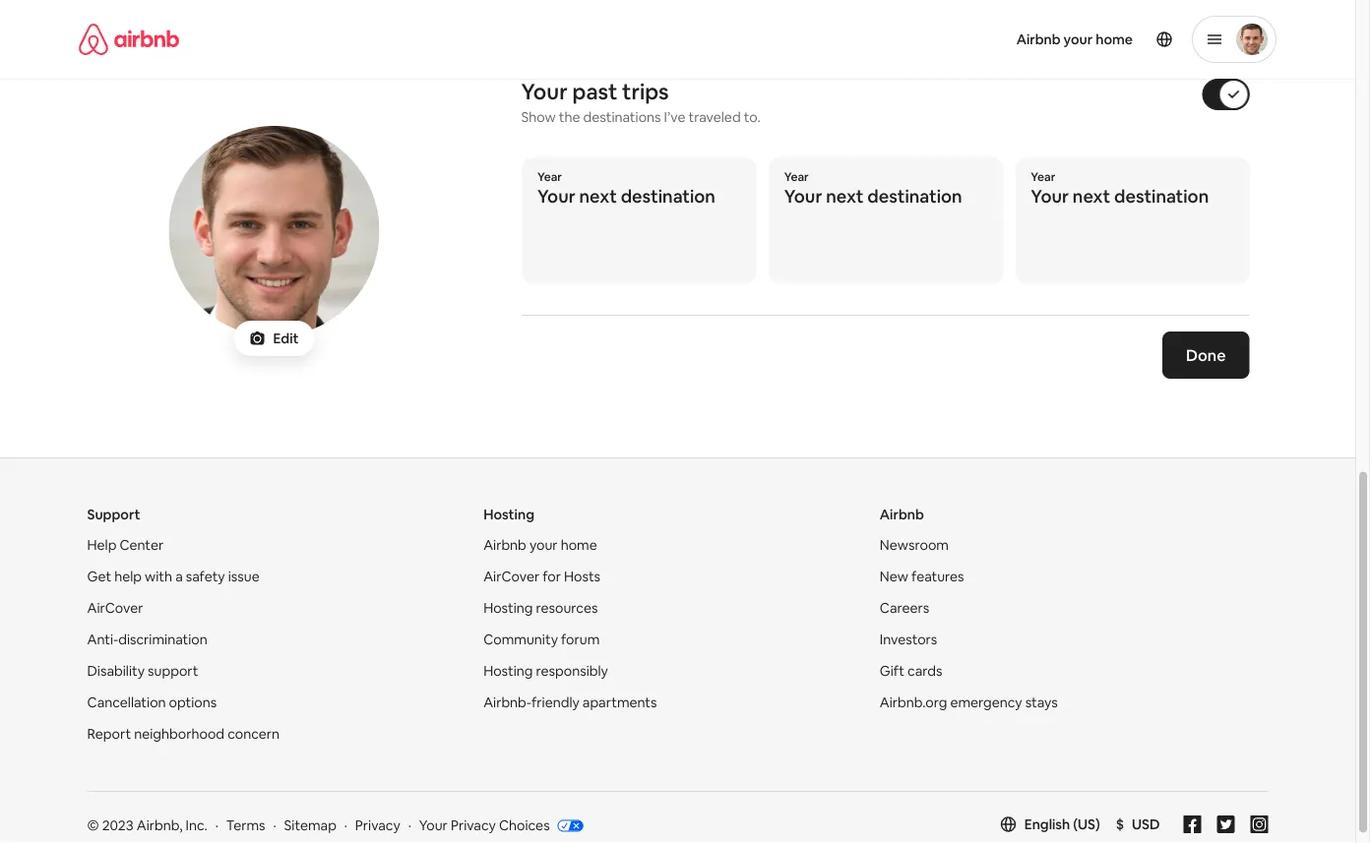 Task type: describe. For each thing, give the bounding box(es) containing it.
your inside profile 'element'
[[1064, 31, 1093, 48]]

3 destination from the left
[[1114, 186, 1209, 209]]

new features link
[[880, 569, 964, 586]]

community forum link
[[484, 632, 600, 649]]

disability
[[87, 663, 145, 681]]

anti-
[[87, 632, 118, 649]]

terms link
[[226, 818, 265, 835]]

airbnb your home link inside profile 'element'
[[1005, 19, 1145, 60]]

3 year from the left
[[1031, 170, 1055, 185]]

the
[[559, 109, 580, 127]]

hosting for hosting resources
[[484, 600, 533, 618]]

with
[[145, 569, 172, 586]]

english (us)
[[1025, 817, 1100, 834]]

cancellation
[[87, 695, 166, 712]]

1 destination from the left
[[620, 186, 715, 209]]

report
[[87, 726, 131, 744]]

hosting for hosting responsibly
[[484, 663, 533, 681]]

resources
[[536, 600, 598, 618]]

disability support link
[[87, 663, 198, 681]]

2023
[[102, 818, 134, 835]]

your privacy choices link
[[419, 818, 583, 837]]

cards
[[908, 663, 943, 681]]

your inside your past trips show the destinations i've traveled to.
[[521, 78, 568, 106]]

3 next from the left
[[1072, 186, 1110, 209]]

airbnb-friendly apartments link
[[484, 695, 657, 712]]

© 2023 airbnb, inc.
[[87, 818, 208, 835]]

hosting responsibly
[[484, 663, 608, 681]]

navigate to twitter image
[[1217, 817, 1235, 834]]

1 horizontal spatial airbnb
[[880, 507, 924, 524]]

done
[[1186, 346, 1226, 366]]

community
[[484, 632, 558, 649]]

anti-discrimination link
[[87, 632, 207, 649]]

support
[[87, 507, 140, 524]]

help
[[87, 537, 117, 555]]

aircover for hosts link
[[484, 569, 601, 586]]

3 year your next destination from the left
[[1031, 170, 1209, 209]]

stays
[[1025, 695, 1058, 712]]

i've
[[664, 109, 686, 127]]

aircover link
[[87, 600, 143, 618]]

airbnb.org
[[880, 695, 947, 712]]

2 next from the left
[[826, 186, 863, 209]]

0 horizontal spatial airbnb
[[484, 537, 527, 555]]

gift
[[880, 663, 905, 681]]

help
[[114, 569, 142, 586]]

careers
[[880, 600, 930, 618]]

careers link
[[880, 600, 930, 618]]

navigate to facebook image
[[1184, 817, 1202, 834]]

airbnb-friendly apartments
[[484, 695, 657, 712]]

airbnb-
[[484, 695, 532, 712]]

usd
[[1132, 817, 1160, 834]]

cancellation options
[[87, 695, 217, 712]]

2 year your next destination from the left
[[784, 170, 962, 209]]

for
[[543, 569, 561, 586]]

traveled
[[689, 109, 741, 127]]

terms
[[226, 818, 265, 835]]

hosting resources
[[484, 600, 598, 618]]

neighborhood
[[134, 726, 225, 744]]

aircover for hosts
[[484, 569, 601, 586]]

new
[[880, 569, 909, 586]]

investors
[[880, 632, 938, 649]]

airbnb inside profile 'element'
[[1017, 31, 1061, 48]]

0 horizontal spatial airbnb your home
[[484, 537, 597, 555]]

issue
[[228, 569, 260, 586]]

airbnb.org emergency stays link
[[880, 695, 1058, 712]]

support
[[148, 663, 198, 681]]

aircover for aircover link
[[87, 600, 143, 618]]

choices
[[499, 818, 550, 835]]

concern
[[228, 726, 280, 744]]

©
[[87, 818, 99, 835]]



Task type: locate. For each thing, give the bounding box(es) containing it.
options
[[169, 695, 217, 712]]

cancellation options link
[[87, 695, 217, 712]]

1 vertical spatial hosting
[[484, 600, 533, 618]]

0 horizontal spatial privacy
[[355, 818, 400, 835]]

$ usd
[[1116, 817, 1160, 834]]

responsibly
[[536, 663, 608, 681]]

trips
[[622, 78, 669, 106]]

2 hosting from the top
[[484, 600, 533, 618]]

2 horizontal spatial year your next destination
[[1031, 170, 1209, 209]]

year
[[537, 170, 562, 185], [784, 170, 808, 185], [1031, 170, 1055, 185]]

2 horizontal spatial year
[[1031, 170, 1055, 185]]

forum
[[561, 632, 600, 649]]

0 vertical spatial hosting
[[484, 507, 534, 524]]

sitemap link
[[284, 818, 337, 835]]

new features
[[880, 569, 964, 586]]

0 horizontal spatial home
[[561, 537, 597, 555]]

0 horizontal spatial year
[[537, 170, 562, 185]]

2 horizontal spatial airbnb
[[1017, 31, 1061, 48]]

destinations
[[583, 109, 661, 127]]

hosting up airbnb-
[[484, 663, 533, 681]]

1 privacy from the left
[[355, 818, 400, 835]]

show
[[521, 109, 556, 127]]

aircover for aircover for hosts
[[484, 569, 540, 586]]

2 vertical spatial hosting
[[484, 663, 533, 681]]

1 vertical spatial airbnb
[[880, 507, 924, 524]]

1 vertical spatial aircover
[[87, 600, 143, 618]]

0 horizontal spatial your
[[530, 537, 558, 555]]

report neighborhood concern link
[[87, 726, 280, 744]]

1 horizontal spatial aircover
[[484, 569, 540, 586]]

help center link
[[87, 537, 164, 555]]

aircover
[[484, 569, 540, 586], [87, 600, 143, 618]]

1 horizontal spatial next
[[826, 186, 863, 209]]

1 year from the left
[[537, 170, 562, 185]]

1 vertical spatial home
[[561, 537, 597, 555]]

privacy right sitemap link
[[355, 818, 400, 835]]

1 horizontal spatial your
[[1064, 31, 1093, 48]]

2 horizontal spatial next
[[1072, 186, 1110, 209]]

1 year your next destination from the left
[[537, 170, 715, 209]]

hosting up 'community'
[[484, 600, 533, 618]]

airbnb your home inside profile 'element'
[[1017, 31, 1133, 48]]

0 vertical spatial airbnb your home link
[[1005, 19, 1145, 60]]

2 privacy from the left
[[451, 818, 496, 835]]

0 horizontal spatial aircover
[[87, 600, 143, 618]]

safety
[[186, 569, 225, 586]]

privacy left the choices at left
[[451, 818, 496, 835]]

edit button
[[234, 321, 314, 356]]

newsroom
[[880, 537, 949, 555]]

get help with a safety issue
[[87, 569, 260, 586]]

1 horizontal spatial year your next destination
[[784, 170, 962, 209]]

emergency
[[950, 695, 1022, 712]]

·
[[215, 818, 218, 835]]

past
[[572, 78, 618, 106]]

0 horizontal spatial airbnb your home link
[[484, 537, 597, 555]]

a
[[175, 569, 183, 586]]

next
[[579, 186, 617, 209], [826, 186, 863, 209], [1072, 186, 1110, 209]]

gift cards
[[880, 663, 943, 681]]

2 horizontal spatial destination
[[1114, 186, 1209, 209]]

1 horizontal spatial airbnb your home
[[1017, 31, 1133, 48]]

1 vertical spatial your
[[530, 537, 558, 555]]

your
[[521, 78, 568, 106], [537, 186, 575, 209], [784, 186, 822, 209], [1031, 186, 1069, 209], [419, 818, 448, 835]]

1 horizontal spatial privacy
[[451, 818, 496, 835]]

navigate to instagram image
[[1251, 817, 1268, 834]]

3 hosting from the top
[[484, 663, 533, 681]]

1 horizontal spatial airbnb your home link
[[1005, 19, 1145, 60]]

discrimination
[[118, 632, 207, 649]]

to.
[[744, 109, 761, 127]]

gift cards link
[[880, 663, 943, 681]]

investors link
[[880, 632, 938, 649]]

airbnb,
[[137, 818, 183, 835]]

friendly
[[532, 695, 580, 712]]

done button
[[1163, 332, 1250, 380]]

anti-discrimination
[[87, 632, 207, 649]]

2 destination from the left
[[867, 186, 962, 209]]

airbnb your home link
[[1005, 19, 1145, 60], [484, 537, 597, 555]]

year your next destination
[[537, 170, 715, 209], [784, 170, 962, 209], [1031, 170, 1209, 209]]

inc.
[[186, 818, 208, 835]]

1 vertical spatial airbnb your home
[[484, 537, 597, 555]]

apartments
[[583, 695, 657, 712]]

privacy
[[355, 818, 400, 835], [451, 818, 496, 835]]

privacy link
[[355, 818, 400, 835]]

newsroom link
[[880, 537, 949, 555]]

profile element
[[701, 0, 1277, 79]]

your past trips show the destinations i've traveled to.
[[521, 78, 761, 127]]

aircover up anti-
[[87, 600, 143, 618]]

hosting
[[484, 507, 534, 524], [484, 600, 533, 618], [484, 663, 533, 681]]

english (us) button
[[1001, 817, 1100, 834]]

1 horizontal spatial year
[[784, 170, 808, 185]]

$
[[1116, 817, 1124, 834]]

0 vertical spatial home
[[1096, 31, 1133, 48]]

0 vertical spatial aircover
[[484, 569, 540, 586]]

hosting resources link
[[484, 600, 598, 618]]

your privacy choices
[[419, 818, 550, 835]]

2 vertical spatial airbnb
[[484, 537, 527, 555]]

edit
[[273, 330, 299, 348]]

1 horizontal spatial home
[[1096, 31, 1133, 48]]

1 vertical spatial airbnb your home link
[[484, 537, 597, 555]]

get
[[87, 569, 111, 586]]

airbnb.org emergency stays
[[880, 695, 1058, 712]]

2 year from the left
[[784, 170, 808, 185]]

0 vertical spatial your
[[1064, 31, 1093, 48]]

aircover left for
[[484, 569, 540, 586]]

hosts
[[564, 569, 601, 586]]

0 horizontal spatial year your next destination
[[537, 170, 715, 209]]

disability support
[[87, 663, 198, 681]]

report neighborhood concern
[[87, 726, 280, 744]]

hosting for hosting
[[484, 507, 534, 524]]

1 hosting from the top
[[484, 507, 534, 524]]

0 vertical spatial airbnb your home
[[1017, 31, 1133, 48]]

get help with a safety issue link
[[87, 569, 260, 586]]

(us)
[[1073, 817, 1100, 834]]

help center
[[87, 537, 164, 555]]

home
[[1096, 31, 1133, 48], [561, 537, 597, 555]]

airbnb
[[1017, 31, 1061, 48], [880, 507, 924, 524], [484, 537, 527, 555]]

home inside profile 'element'
[[1096, 31, 1133, 48]]

community forum
[[484, 632, 600, 649]]

0 horizontal spatial destination
[[620, 186, 715, 209]]

1 next from the left
[[579, 186, 617, 209]]

features
[[912, 569, 964, 586]]

sitemap
[[284, 818, 337, 835]]

hosting responsibly link
[[484, 663, 608, 681]]

center
[[120, 537, 164, 555]]

0 vertical spatial airbnb
[[1017, 31, 1061, 48]]

1 horizontal spatial destination
[[867, 186, 962, 209]]

english
[[1025, 817, 1070, 834]]

0 horizontal spatial next
[[579, 186, 617, 209]]

hosting up aircover for hosts
[[484, 507, 534, 524]]



Task type: vqa. For each thing, say whether or not it's contained in the screenshot.
Edit button
yes



